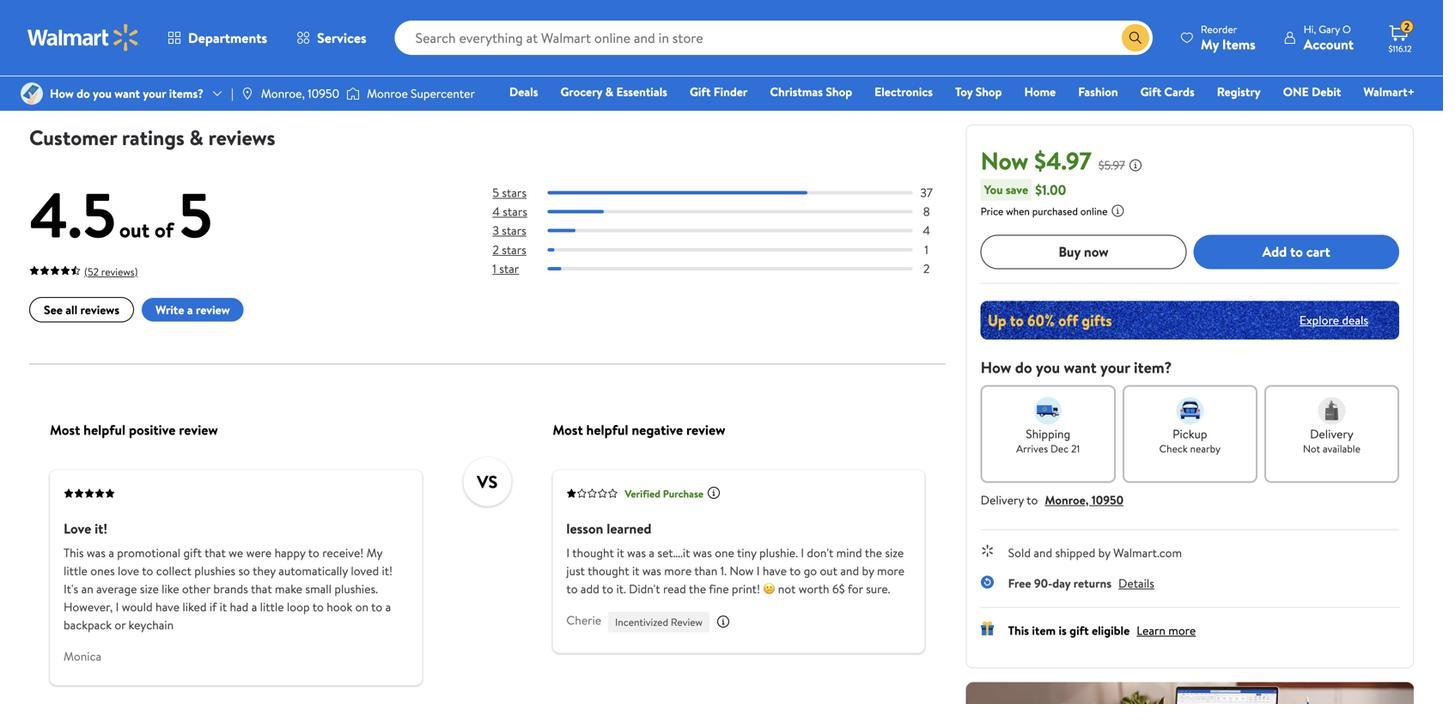 Task type: vqa. For each thing, say whether or not it's contained in the screenshot.
THE REORDER MY ITEMS
yes



Task type: describe. For each thing, give the bounding box(es) containing it.
|
[[231, 85, 234, 102]]

shop for christmas shop
[[826, 83, 852, 100]]

 image for monroe supercenter
[[346, 85, 360, 102]]

of
[[155, 216, 174, 244]]

1 vertical spatial 3+
[[36, 70, 48, 84]]

0 vertical spatial by
[[1099, 545, 1111, 561]]

2 horizontal spatial it
[[632, 563, 640, 580]]

6
[[546, 42, 552, 56]]

0 horizontal spatial the
[[689, 581, 706, 598]]

day right departments
[[274, 29, 290, 44]]

a up the ones
[[109, 545, 114, 562]]

delivery for to
[[981, 492, 1024, 508]]

vs
[[477, 470, 498, 494]]

size inside love it! this was a promotional gift that we were happy to receive! my little ones love to collect plushies so they automatically loved it! it's an average size like other brands that make small plushies. however, i would have liked if it had a little loop to hook on to a backpack or keychain
[[140, 581, 159, 598]]

1 vertical spatial 4
[[493, 203, 500, 220]]

gary
[[1319, 22, 1340, 37]]

buy
[[1059, 242, 1081, 261]]

my inside reorder my items
[[1201, 35, 1219, 54]]

out inside 4.5 out of 5
[[119, 216, 150, 244]]

0 horizontal spatial more
[[664, 563, 692, 580]]

walmart+ link
[[1356, 82, 1423, 101]]

explore deals
[[1300, 312, 1369, 329]]

progress bar for 2
[[548, 267, 913, 271]]

didn't
[[629, 581, 660, 598]]

verified purchase information image
[[707, 486, 721, 500]]

0 vertical spatial the
[[865, 545, 882, 562]]

1 horizontal spatial more
[[877, 563, 905, 580]]

2 stars
[[493, 241, 527, 258]]

love it! this was a promotional gift that we were happy to receive! my little ones love to collect plushies so they automatically loved it! it's an average size like other brands that make small plushies. however, i would have liked if it had a little loop to hook on to a backpack or keychain
[[64, 520, 393, 634]]

not
[[1303, 441, 1321, 456]]

day down walmart "image"
[[50, 70, 66, 84]]

0 vertical spatial 2-
[[265, 29, 275, 44]]

pickup
[[1173, 426, 1208, 442]]

other
[[182, 581, 210, 598]]

a right on
[[385, 599, 391, 616]]

helpful for negative
[[586, 421, 628, 440]]

$4.97
[[1035, 144, 1092, 177]]

2 horizontal spatial more
[[1169, 622, 1196, 639]]

0 horizontal spatial it!
[[95, 520, 108, 538]]

plushie.
[[759, 545, 798, 562]]

gift cards link
[[1133, 82, 1203, 101]]

0 vertical spatial thought
[[572, 545, 614, 562]]

lesson
[[567, 520, 604, 538]]

gift for gift finder
[[690, 83, 711, 100]]

shipping
[[1026, 426, 1071, 442]]

they
[[253, 563, 276, 580]]

product group containing 6
[[491, 0, 696, 94]]

1 vertical spatial it!
[[382, 563, 393, 580]]

account
[[1304, 35, 1354, 54]]

verified purchase
[[625, 487, 704, 501]]

this inside love it! this was a promotional gift that we were happy to receive! my little ones love to collect plushies so they automatically loved it! it's an average size like other brands that make small plushies. however, i would have liked if it had a little loop to hook on to a backpack or keychain
[[64, 545, 84, 562]]

arrives
[[1017, 441, 1048, 456]]

my inside love it! this was a promotional gift that we were happy to receive! my little ones love to collect plushies so they automatically loved it! it's an average size like other brands that make small plushies. however, i would have liked if it had a little loop to hook on to a backpack or keychain
[[367, 545, 382, 562]]

intent image for pickup image
[[1176, 397, 1204, 425]]

helpful for positive
[[83, 421, 126, 440]]

mind
[[837, 545, 862, 562]]

to left go
[[790, 563, 801, 580]]

backpack
[[64, 617, 112, 634]]

details button
[[1119, 575, 1155, 592]]

deals
[[1342, 312, 1369, 329]]

average
[[96, 581, 137, 598]]

size inside lesson learned i thought it was a set....it was one tiny plushie. i don't mind the size just thought it was more than 1. now i have to go out and by more to add to it. didn't read the fine print! 😕 not worth 6$ for sure.
[[885, 545, 904, 562]]

receive!
[[322, 545, 364, 562]]

product group containing 4
[[33, 0, 238, 94]]

monroe, 10950 button
[[1045, 492, 1124, 508]]

review for most helpful negative review
[[687, 421, 726, 440]]

& inside grocery & essentials link
[[605, 83, 614, 100]]

delivery not available
[[1303, 426, 1361, 456]]

essentials
[[616, 83, 668, 100]]

reorder
[[1201, 22, 1237, 37]]

shipping arrives dec 21
[[1017, 426, 1080, 456]]

small
[[305, 581, 332, 598]]

review for most helpful positive review
[[179, 421, 218, 440]]

6$
[[832, 581, 845, 598]]

departments button
[[153, 17, 282, 58]]

write a review
[[156, 302, 230, 318]]

was up than
[[693, 545, 712, 562]]

to down arrives
[[1027, 492, 1038, 508]]

do for how do you want your items?
[[77, 85, 90, 102]]

0 horizontal spatial monroe,
[[261, 85, 305, 102]]

one
[[715, 545, 735, 562]]

2-day shipping inside product group
[[494, 70, 558, 84]]

1 vertical spatial that
[[251, 581, 272, 598]]

on
[[355, 599, 369, 616]]

i left don't
[[801, 545, 804, 562]]

registry link
[[1209, 82, 1269, 101]]

services
[[317, 28, 367, 47]]

0 vertical spatial 2-day shipping
[[265, 29, 329, 44]]

1 horizontal spatial now
[[981, 144, 1029, 177]]

search icon image
[[1129, 31, 1143, 45]]

details
[[1119, 575, 1155, 592]]

ratings
[[122, 123, 185, 152]]

1 horizontal spatial 2
[[924, 260, 930, 277]]

you
[[984, 181, 1003, 198]]

is
[[1059, 622, 1067, 639]]

up to sixty percent off deals. shop now. image
[[981, 301, 1400, 340]]

shipping down walmart "image"
[[68, 70, 105, 84]]

most for most helpful negative review
[[553, 421, 583, 440]]

o
[[1343, 22, 1351, 37]]

1 horizontal spatial 3+ day shipping
[[723, 48, 792, 63]]

to down promotional
[[142, 563, 153, 580]]

free
[[1008, 575, 1031, 592]]

to left it.
[[602, 581, 614, 598]]

1 vertical spatial 2
[[493, 241, 499, 258]]

stars for 2 stars
[[502, 241, 527, 258]]

were
[[246, 545, 272, 562]]

item?
[[1134, 357, 1172, 378]]

3 stars
[[493, 222, 527, 239]]

purchased
[[1032, 204, 1078, 218]]

supercenter
[[411, 85, 475, 102]]

3
[[493, 222, 499, 239]]

shipping up the christmas at the top
[[755, 48, 792, 63]]

grocery
[[561, 83, 602, 100]]

gifting made easy image
[[981, 622, 995, 636]]

1 star
[[493, 260, 519, 277]]

1 horizontal spatial 5
[[493, 184, 499, 201]]

$1.00
[[1035, 180, 1066, 199]]

0 vertical spatial it
[[617, 545, 624, 562]]

print!
[[732, 581, 760, 598]]

add
[[1263, 242, 1287, 261]]

1 horizontal spatial this
[[1008, 622, 1029, 639]]

to up the automatically
[[308, 545, 320, 562]]

(52 reviews)
[[84, 265, 138, 279]]

0 vertical spatial little
[[64, 563, 88, 580]]

than
[[694, 563, 718, 580]]

1 vertical spatial reviews
[[80, 302, 119, 318]]

to left add
[[567, 581, 578, 598]]

star
[[499, 260, 519, 277]]

and inside lesson learned i thought it was a set....it was one tiny plushie. i don't mind the size just thought it was more than 1. now i have to go out and by more to add to it. didn't read the fine print! 😕 not worth 6$ for sure.
[[841, 563, 859, 580]]

christmas
[[770, 83, 823, 100]]

buy now
[[1059, 242, 1109, 261]]

(52
[[84, 265, 99, 279]]

if
[[209, 599, 217, 616]]

customer ratings & reviews
[[29, 123, 275, 152]]

shipping up monroe, 10950
[[292, 29, 329, 44]]

add to cart button
[[1194, 235, 1400, 269]]

walmart.com
[[1114, 545, 1182, 561]]

learn more about strikethrough prices image
[[1129, 158, 1143, 172]]

or
[[115, 617, 126, 634]]

1 for 1
[[925, 241, 929, 258]]

1 horizontal spatial monroe,
[[1045, 492, 1089, 508]]

0 horizontal spatial 5
[[179, 171, 212, 258]]

day left "returns"
[[1053, 575, 1071, 592]]

i up just
[[567, 545, 570, 562]]

how do you want your item?
[[981, 357, 1172, 378]]

incentivized review information image
[[717, 615, 730, 629]]

5 stars
[[493, 184, 527, 201]]

save
[[1006, 181, 1029, 198]]

add to cart
[[1263, 242, 1331, 261]]

available
[[1323, 441, 1361, 456]]

an
[[81, 581, 93, 598]]

1 for 1 star
[[493, 260, 496, 277]]

one debit link
[[1276, 82, 1349, 101]]

cards
[[1165, 83, 1195, 100]]

0 vertical spatial and
[[1034, 545, 1053, 561]]

it's
[[64, 581, 78, 598]]

to down small
[[313, 599, 324, 616]]

stars for 5 stars
[[502, 184, 527, 201]]



Task type: locate. For each thing, give the bounding box(es) containing it.
0 horizontal spatial how
[[50, 85, 74, 102]]

0 horizontal spatial 2-day shipping
[[265, 29, 329, 44]]

$5.97
[[1099, 157, 1126, 174]]

2
[[1405, 20, 1410, 34], [493, 241, 499, 258], [924, 260, 930, 277]]

have down like
[[156, 599, 180, 616]]

4 progress bar from the top
[[548, 248, 913, 252]]

was inside love it! this was a promotional gift that we were happy to receive! my little ones love to collect plushies so they automatically loved it! it's an average size like other brands that make small plushies. however, i would have liked if it had a little loop to hook on to a backpack or keychain
[[87, 545, 106, 562]]

day left "grocery"
[[504, 70, 519, 84]]

delivery up sold
[[981, 492, 1024, 508]]

0 horizontal spatial shop
[[826, 83, 852, 100]]

was down "learned"
[[627, 545, 646, 562]]

1 horizontal spatial 2-day shipping
[[494, 70, 558, 84]]

delivery
[[1310, 426, 1354, 442], [981, 492, 1024, 508]]

to right on
[[371, 599, 383, 616]]

not
[[778, 581, 796, 598]]

2 shop from the left
[[976, 83, 1002, 100]]

1 horizontal spatial gift
[[1070, 622, 1089, 639]]

4 down 8
[[923, 222, 930, 239]]

😕
[[763, 581, 775, 598]]

electronics link
[[867, 82, 941, 101]]

more up sure.
[[877, 563, 905, 580]]

product group containing 3+ day shipping
[[720, 0, 925, 94]]

like
[[162, 581, 179, 598]]

progress bar for 37
[[548, 191, 913, 195]]

it.
[[616, 581, 626, 598]]

0 horizontal spatial delivery
[[981, 492, 1024, 508]]

you up intent image for shipping at the right bottom of the page
[[1036, 357, 1060, 378]]

my
[[1201, 35, 1219, 54], [367, 545, 382, 562]]

grocery & essentials
[[561, 83, 668, 100]]

$116.12
[[1389, 43, 1412, 55]]

1 vertical spatial have
[[156, 599, 180, 616]]

1 vertical spatial little
[[260, 599, 284, 616]]

2 vertical spatial 2
[[924, 260, 930, 277]]

2 gift from the left
[[1141, 83, 1162, 100]]

want
[[114, 85, 140, 102], [1064, 357, 1097, 378]]

legal information image
[[1111, 204, 1125, 218]]

0 vertical spatial have
[[763, 563, 787, 580]]

0 vertical spatial how
[[50, 85, 74, 102]]

1 horizontal spatial &
[[605, 83, 614, 100]]

1 horizontal spatial you
[[1036, 357, 1060, 378]]

positive
[[129, 421, 176, 440]]

gift left cards
[[1141, 83, 1162, 100]]

your for item?
[[1101, 357, 1130, 378]]

review right negative
[[687, 421, 726, 440]]

1 progress bar from the top
[[548, 191, 913, 195]]

 image
[[240, 87, 254, 101]]

you for how do you want your item?
[[1036, 357, 1060, 378]]

want for items?
[[114, 85, 140, 102]]

stars down 3 stars
[[502, 241, 527, 258]]

plushies
[[194, 563, 236, 580]]

progress bar
[[548, 191, 913, 195], [548, 210, 913, 214], [548, 229, 913, 233], [548, 248, 913, 252], [548, 267, 913, 271]]

1 horizontal spatial delivery
[[1310, 426, 1354, 442]]

have inside love it! this was a promotional gift that we were happy to receive! my little ones love to collect plushies so they automatically loved it! it's an average size like other brands that make small plushies. however, i would have liked if it had a little loop to hook on to a backpack or keychain
[[156, 599, 180, 616]]

product group
[[33, 0, 238, 94], [491, 0, 696, 94], [720, 0, 925, 94]]

i up print!
[[757, 563, 760, 580]]

however,
[[64, 599, 113, 616]]

1 horizontal spatial out
[[820, 563, 838, 580]]

this down love
[[64, 545, 84, 562]]

0 vertical spatial it!
[[95, 520, 108, 538]]

christmas shop
[[770, 83, 852, 100]]

1 vertical spatial gift
[[1070, 622, 1089, 639]]

2 down the "3"
[[493, 241, 499, 258]]

0 horizontal spatial gift
[[690, 83, 711, 100]]

intent image for delivery image
[[1318, 397, 1346, 425]]

a
[[187, 302, 193, 318], [109, 545, 114, 562], [649, 545, 655, 562], [251, 599, 257, 616], [385, 599, 391, 616]]

3 product group from the left
[[720, 0, 925, 94]]

explore deals link
[[1293, 305, 1376, 336]]

0 horizontal spatial out
[[119, 216, 150, 244]]

how for how do you want your items?
[[50, 85, 74, 102]]

monroe, down dec
[[1045, 492, 1089, 508]]

gift inside love it! this was a promotional gift that we were happy to receive! my little ones love to collect plushies so they automatically loved it! it's an average size like other brands that make small plushies. however, i would have liked if it had a little loop to hook on to a backpack or keychain
[[183, 545, 202, 562]]

2 helpful from the left
[[586, 421, 628, 440]]

2 progress bar from the top
[[548, 210, 913, 214]]

items?
[[169, 85, 204, 102]]

0 horizontal spatial size
[[140, 581, 159, 598]]

1 horizontal spatial gift
[[1141, 83, 1162, 100]]

10950 down services dropdown button
[[308, 85, 339, 102]]

1 horizontal spatial  image
[[346, 85, 360, 102]]

 image up customer
[[21, 82, 43, 105]]

want left item?
[[1064, 357, 1097, 378]]

have inside lesson learned i thought it was a set....it was one tiny plushie. i don't mind the size just thought it was more than 1. now i have to go out and by more to add to it. didn't read the fine print! 😕 not worth 6$ for sure.
[[763, 563, 787, 580]]

incentivized review
[[615, 615, 703, 630]]

stars right the "3"
[[502, 222, 527, 239]]

gift finder link
[[682, 82, 755, 101]]

price when purchased online
[[981, 204, 1108, 218]]

little down 'make'
[[260, 599, 284, 616]]

1 gift from the left
[[690, 83, 711, 100]]

1 horizontal spatial have
[[763, 563, 787, 580]]

your left item?
[[1101, 357, 1130, 378]]

1.
[[721, 563, 727, 580]]

0 horizontal spatial &
[[189, 123, 203, 152]]

shop right toy
[[976, 83, 1002, 100]]

0 horizontal spatial 3+ day shipping
[[36, 70, 105, 84]]

day up finder
[[738, 48, 753, 63]]

1 horizontal spatial little
[[260, 599, 284, 616]]

2-day shipping
[[265, 29, 329, 44], [494, 70, 558, 84]]

fashion link
[[1071, 82, 1126, 101]]

shipping down the 6
[[521, 70, 558, 84]]

reviews right all
[[80, 302, 119, 318]]

0 vertical spatial 3+
[[723, 48, 735, 63]]

most
[[50, 421, 80, 440], [553, 421, 583, 440]]

see all reviews
[[44, 302, 119, 318]]

out inside lesson learned i thought it was a set....it was one tiny plushie. i don't mind the size just thought it was more than 1. now i have to go out and by more to add to it. didn't read the fine print! 😕 not worth 6$ for sure.
[[820, 563, 838, 580]]

my left items
[[1201, 35, 1219, 54]]

your for items?
[[143, 85, 166, 102]]

verified
[[625, 487, 661, 501]]

3+ day shipping down walmart "image"
[[36, 70, 105, 84]]

1 horizontal spatial 10950
[[1092, 492, 1124, 508]]

1 product group from the left
[[33, 0, 238, 94]]

hook
[[327, 599, 352, 616]]

my up loved
[[367, 545, 382, 562]]

shop inside christmas shop link
[[826, 83, 852, 100]]

cherie
[[567, 612, 602, 629]]

it! right loved
[[382, 563, 393, 580]]

5 right of
[[179, 171, 212, 258]]

3 progress bar from the top
[[548, 229, 913, 233]]

reviews
[[208, 123, 275, 152], [80, 302, 119, 318]]

1 vertical spatial 2-day shipping
[[494, 70, 558, 84]]

it inside love it! this was a promotional gift that we were happy to receive! my little ones love to collect plushies so they automatically loved it! it's an average size like other brands that make small plushies. however, i would have liked if it had a little loop to hook on to a backpack or keychain
[[220, 599, 227, 616]]

buy now button
[[981, 235, 1187, 269]]

2- left services dropdown button
[[265, 29, 275, 44]]

now right 1. on the bottom of the page
[[730, 563, 754, 580]]

review
[[196, 302, 230, 318], [179, 421, 218, 440], [687, 421, 726, 440]]

all
[[66, 302, 77, 318]]

0 horizontal spatial 4
[[88, 42, 94, 56]]

5
[[179, 171, 212, 258], [493, 184, 499, 201]]

0 vertical spatial monroe,
[[261, 85, 305, 102]]

2- left the deals
[[494, 70, 504, 84]]

delivery to monroe, 10950
[[981, 492, 1124, 508]]

gift for gift cards
[[1141, 83, 1162, 100]]

learned
[[607, 520, 652, 538]]

worth
[[799, 581, 830, 598]]

1 vertical spatial now
[[730, 563, 754, 580]]

2 product group from the left
[[491, 0, 696, 94]]

shop for toy shop
[[976, 83, 1002, 100]]

0 vertical spatial do
[[77, 85, 90, 102]]

0 vertical spatial 2
[[1405, 20, 1410, 34]]

1 horizontal spatial product group
[[491, 0, 696, 94]]

reviews)
[[101, 265, 138, 279]]

0 vertical spatial gift
[[183, 545, 202, 562]]

5 progress bar from the top
[[548, 267, 913, 271]]

this
[[64, 545, 84, 562], [1008, 622, 1029, 639]]

 image left "monroe"
[[346, 85, 360, 102]]

a right had
[[251, 599, 257, 616]]

toy shop
[[955, 83, 1002, 100]]

1 horizontal spatial reviews
[[208, 123, 275, 152]]

1 vertical spatial it
[[632, 563, 640, 580]]

10950 up sold and shipped by walmart.com
[[1092, 492, 1124, 508]]

delivery down intent image for delivery
[[1310, 426, 1354, 442]]

little
[[64, 563, 88, 580], [260, 599, 284, 616]]

1 vertical spatial the
[[689, 581, 706, 598]]

0 horizontal spatial this
[[64, 545, 84, 562]]

you for how do you want your items?
[[93, 85, 112, 102]]

0 horizontal spatial little
[[64, 563, 88, 580]]

0 vertical spatial that
[[205, 545, 226, 562]]

reorder my items
[[1201, 22, 1256, 54]]

most helpful negative review
[[553, 421, 726, 440]]

helpful left positive
[[83, 421, 126, 440]]

more up read at the left
[[664, 563, 692, 580]]

1 horizontal spatial shop
[[976, 83, 1002, 100]]

that up plushies
[[205, 545, 226, 562]]

your left items?
[[143, 85, 166, 102]]

you
[[93, 85, 112, 102], [1036, 357, 1060, 378]]

see all reviews link
[[29, 297, 134, 323]]

toy shop link
[[948, 82, 1010, 101]]

registry
[[1217, 83, 1261, 100]]

little up it's
[[64, 563, 88, 580]]

0 horizontal spatial want
[[114, 85, 140, 102]]

0 horizontal spatial do
[[77, 85, 90, 102]]

by
[[1099, 545, 1111, 561], [862, 563, 874, 580]]

1 helpful from the left
[[83, 421, 126, 440]]

helpful
[[83, 421, 126, 440], [586, 421, 628, 440]]

by inside lesson learned i thought it was a set....it was one tiny plushie. i don't mind the size just thought it was more than 1. now i have to go out and by more to add to it. didn't read the fine print! 😕 not worth 6$ for sure.
[[862, 563, 874, 580]]

would
[[122, 599, 153, 616]]

stars up 4 stars
[[502, 184, 527, 201]]

set....it
[[658, 545, 690, 562]]

and right sold
[[1034, 545, 1053, 561]]

0 horizontal spatial and
[[841, 563, 859, 580]]

most for most helpful positive review
[[50, 421, 80, 440]]

1 horizontal spatial my
[[1201, 35, 1219, 54]]

10950
[[308, 85, 339, 102], [1092, 492, 1124, 508]]

shop inside toy shop link
[[976, 83, 1002, 100]]

monica
[[64, 648, 101, 665]]

1 vertical spatial thought
[[588, 563, 629, 580]]

2 vertical spatial 4
[[923, 222, 930, 239]]

the down than
[[689, 581, 706, 598]]

0 vertical spatial want
[[114, 85, 140, 102]]

progress bar for 1
[[548, 248, 913, 252]]

0 horizontal spatial 2-
[[265, 29, 275, 44]]

now up you
[[981, 144, 1029, 177]]

to inside button
[[1290, 242, 1303, 261]]

online
[[1081, 204, 1108, 218]]

it right if
[[220, 599, 227, 616]]

that down they
[[251, 581, 272, 598]]

2 vertical spatial it
[[220, 599, 227, 616]]

0 vertical spatial reviews
[[208, 123, 275, 152]]

4 up how do you want your items?
[[88, 42, 94, 56]]

2-day shipping up monroe, 10950
[[265, 29, 329, 44]]

1 most from the left
[[50, 421, 80, 440]]

was up the ones
[[87, 545, 106, 562]]

progress bar for 8
[[548, 210, 913, 214]]

3+ day shipping up finder
[[723, 48, 792, 63]]

write a review link
[[141, 297, 245, 323]]

& right ratings
[[189, 123, 203, 152]]

0 horizontal spatial 3+
[[36, 70, 48, 84]]

review right positive
[[179, 421, 218, 440]]

by right shipped
[[1099, 545, 1111, 561]]

2 horizontal spatial product group
[[720, 0, 925, 94]]

delivery inside delivery not available
[[1310, 426, 1354, 442]]

1 vertical spatial out
[[820, 563, 838, 580]]

1 vertical spatial this
[[1008, 622, 1029, 639]]

1 vertical spatial and
[[841, 563, 859, 580]]

2 down 8
[[924, 260, 930, 277]]

0 vertical spatial out
[[119, 216, 150, 244]]

2-
[[265, 29, 275, 44], [494, 70, 504, 84]]

have down plushie.
[[763, 563, 787, 580]]

how for how do you want your item?
[[981, 357, 1012, 378]]

size left like
[[140, 581, 159, 598]]

2 horizontal spatial 2
[[1405, 20, 1410, 34]]

departments
[[188, 28, 267, 47]]

it up didn't
[[632, 563, 640, 580]]

hi,
[[1304, 22, 1317, 37]]

0 vertical spatial 4
[[88, 42, 94, 56]]

to
[[1290, 242, 1303, 261], [1027, 492, 1038, 508], [308, 545, 320, 562], [142, 563, 153, 580], [790, 563, 801, 580], [567, 581, 578, 598], [602, 581, 614, 598], [313, 599, 324, 616], [371, 599, 383, 616]]

1 vertical spatial how
[[981, 357, 1012, 378]]

stars
[[502, 184, 527, 201], [503, 203, 527, 220], [502, 222, 527, 239], [502, 241, 527, 258]]

0 horizontal spatial 1
[[493, 260, 496, 277]]

 image
[[21, 82, 43, 105], [346, 85, 360, 102]]

0 horizontal spatial 10950
[[308, 85, 339, 102]]

a right write
[[187, 302, 193, 318]]

learn more button
[[1137, 622, 1196, 639]]

2- inside product group
[[494, 70, 504, 84]]

when
[[1006, 204, 1030, 218]]

3+ up finder
[[723, 48, 735, 63]]

2 horizontal spatial 4
[[923, 222, 930, 239]]

1 down 8
[[925, 241, 929, 258]]

keychain
[[129, 617, 174, 634]]

8
[[923, 203, 930, 220]]

2 most from the left
[[553, 421, 583, 440]]

out right go
[[820, 563, 838, 580]]

brands
[[213, 581, 248, 598]]

dec
[[1051, 441, 1069, 456]]

now inside lesson learned i thought it was a set....it was one tiny plushie. i don't mind the size just thought it was more than 1. now i have to go out and by more to add to it. didn't read the fine print! 😕 not worth 6$ for sure.
[[730, 563, 754, 580]]

christmas shop link
[[762, 82, 860, 101]]

0 vertical spatial delivery
[[1310, 426, 1354, 442]]

a left set....it
[[649, 545, 655, 562]]

incentivized
[[615, 615, 668, 630]]

1 vertical spatial delivery
[[981, 492, 1024, 508]]

it down "learned"
[[617, 545, 624, 562]]

thought up just
[[572, 545, 614, 562]]

progress bar for 4
[[548, 229, 913, 233]]

3+ down walmart "image"
[[36, 70, 48, 84]]

0 vertical spatial 1
[[925, 241, 929, 258]]

0 horizontal spatial 2
[[493, 241, 499, 258]]

monroe, right |
[[261, 85, 305, 102]]

0 vertical spatial now
[[981, 144, 1029, 177]]

0 horizontal spatial  image
[[21, 82, 43, 105]]

customer
[[29, 123, 117, 152]]

want for item?
[[1064, 357, 1097, 378]]

0 vertical spatial size
[[885, 545, 904, 562]]

0 vertical spatial my
[[1201, 35, 1219, 54]]

0 horizontal spatial my
[[367, 545, 382, 562]]

to left cart
[[1290, 242, 1303, 261]]

returns
[[1074, 575, 1112, 592]]

make
[[275, 581, 302, 598]]

1 vertical spatial &
[[189, 123, 203, 152]]

stars for 4 stars
[[503, 203, 527, 220]]

was
[[87, 545, 106, 562], [627, 545, 646, 562], [693, 545, 712, 562], [643, 563, 661, 580]]

stars for 3 stars
[[502, 222, 527, 239]]

gift finder
[[690, 83, 748, 100]]

0 horizontal spatial helpful
[[83, 421, 126, 440]]

sold
[[1008, 545, 1031, 561]]

go
[[804, 563, 817, 580]]

out left of
[[119, 216, 150, 244]]

it!
[[95, 520, 108, 538], [382, 563, 393, 580]]

helpful left negative
[[586, 421, 628, 440]]

1 horizontal spatial 3+
[[723, 48, 735, 63]]

Walmart Site-Wide search field
[[395, 21, 1153, 55]]

delivery for not
[[1310, 426, 1354, 442]]

1 vertical spatial monroe,
[[1045, 492, 1089, 508]]

5 up 4 stars
[[493, 184, 499, 201]]

it! right love
[[95, 520, 108, 538]]

review right write
[[196, 302, 230, 318]]

i down the average in the bottom left of the page
[[116, 599, 119, 616]]

1 horizontal spatial how
[[981, 357, 1012, 378]]

a inside lesson learned i thought it was a set....it was one tiny plushie. i don't mind the size just thought it was more than 1. now i have to go out and by more to add to it. didn't read the fine print! 😕 not worth 6$ for sure.
[[649, 545, 655, 562]]

0 vertical spatial &
[[605, 83, 614, 100]]

reviews down |
[[208, 123, 275, 152]]

pickup check nearby
[[1160, 426, 1221, 456]]

was up didn't
[[643, 563, 661, 580]]

you save $1.00
[[984, 180, 1066, 199]]

and down mind
[[841, 563, 859, 580]]

0 vertical spatial you
[[93, 85, 112, 102]]

gift cards
[[1141, 83, 1195, 100]]

1 horizontal spatial 2-
[[494, 70, 504, 84]]

ones
[[90, 563, 115, 580]]

0 vertical spatial 10950
[[308, 85, 339, 102]]

1 shop from the left
[[826, 83, 852, 100]]

fine
[[709, 581, 729, 598]]

do for how do you want your item?
[[1015, 357, 1032, 378]]

walmart image
[[27, 24, 139, 52]]

shop right the christmas at the top
[[826, 83, 852, 100]]

do up shipping
[[1015, 357, 1032, 378]]

thought up it.
[[588, 563, 629, 580]]

i inside love it! this was a promotional gift that we were happy to receive! my little ones love to collect plushies so they automatically loved it! it's an average size like other brands that make small plushies. however, i would have liked if it had a little loop to hook on to a backpack or keychain
[[116, 599, 119, 616]]

& right "grocery"
[[605, 83, 614, 100]]

intent image for shipping image
[[1035, 397, 1062, 425]]

1 horizontal spatial your
[[1101, 357, 1130, 378]]

this left item
[[1008, 622, 1029, 639]]

do up customer
[[77, 85, 90, 102]]

more right learn
[[1169, 622, 1196, 639]]

1 horizontal spatial and
[[1034, 545, 1053, 561]]

1 vertical spatial 3+ day shipping
[[36, 70, 105, 84]]

want up customer ratings & reviews
[[114, 85, 140, 102]]

1 horizontal spatial 4
[[493, 203, 500, 220]]

1 horizontal spatial it!
[[382, 563, 393, 580]]

 image for how do you want your items?
[[21, 82, 43, 105]]

Search search field
[[395, 21, 1153, 55]]

stars down 5 stars
[[503, 203, 527, 220]]

0 vertical spatial 3+ day shipping
[[723, 48, 792, 63]]

4 inside product group
[[88, 42, 94, 56]]



